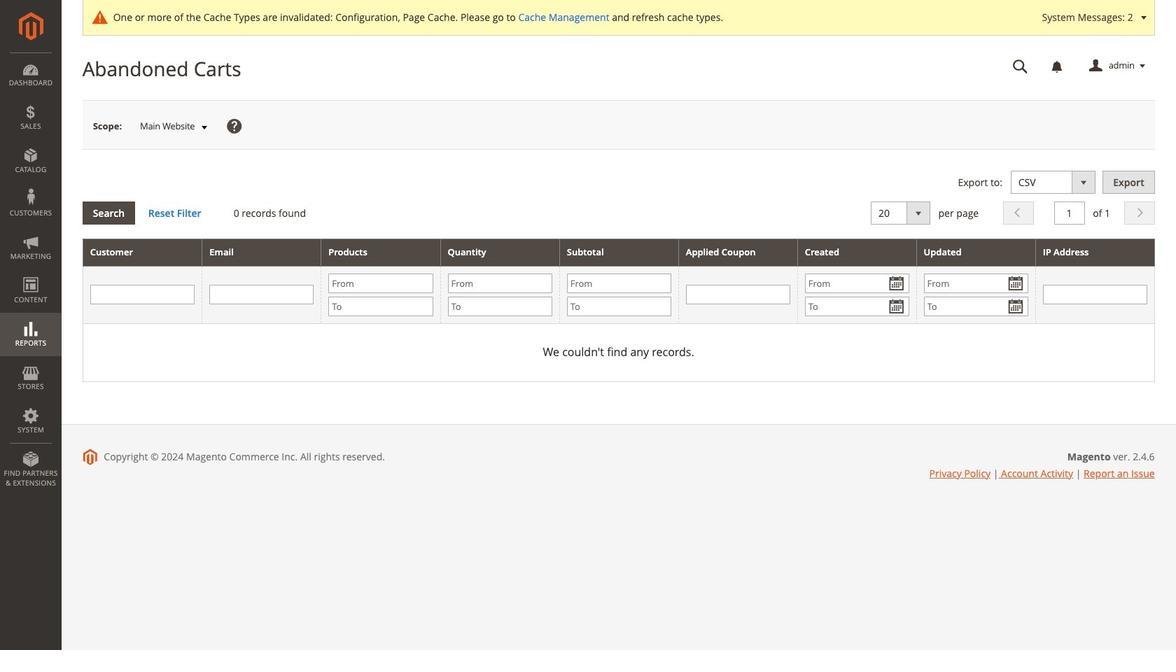 Task type: locate. For each thing, give the bounding box(es) containing it.
1 from text field from the left
[[329, 274, 433, 293]]

From text field
[[329, 274, 433, 293], [805, 274, 909, 293]]

2 horizontal spatial from text field
[[924, 274, 1029, 293]]

None text field
[[1054, 202, 1085, 225], [686, 285, 790, 305], [1043, 285, 1148, 305], [1054, 202, 1085, 225], [686, 285, 790, 305], [1043, 285, 1148, 305]]

0 horizontal spatial from text field
[[329, 274, 433, 293]]

to text field for 2nd from text box from left
[[805, 297, 909, 316]]

1 horizontal spatial to text field
[[567, 297, 671, 316]]

2 from text field from the left
[[805, 274, 909, 293]]

To text field
[[329, 297, 433, 316], [567, 297, 671, 316], [924, 297, 1029, 316]]

None text field
[[1003, 54, 1038, 78], [90, 285, 195, 305], [210, 285, 314, 305], [1003, 54, 1038, 78], [90, 285, 195, 305], [210, 285, 314, 305]]

0 horizontal spatial to text field
[[329, 297, 433, 316]]

From text field
[[448, 274, 552, 293], [567, 274, 671, 293], [924, 274, 1029, 293]]

to text field for second from text field from right
[[567, 297, 671, 316]]

0 horizontal spatial from text field
[[448, 274, 552, 293]]

2 from text field from the left
[[567, 274, 671, 293]]

1 horizontal spatial to text field
[[805, 297, 909, 316]]

1 to text field from the left
[[448, 297, 552, 316]]

3 to text field from the left
[[924, 297, 1029, 316]]

2 to text field from the left
[[567, 297, 671, 316]]

2 to text field from the left
[[805, 297, 909, 316]]

1 from text field from the left
[[448, 274, 552, 293]]

2 horizontal spatial to text field
[[924, 297, 1029, 316]]

1 horizontal spatial from text field
[[567, 274, 671, 293]]

magento admin panel image
[[19, 12, 43, 41]]

menu bar
[[0, 53, 62, 495]]

0 horizontal spatial to text field
[[448, 297, 552, 316]]

To text field
[[448, 297, 552, 316], [805, 297, 909, 316]]

to text field for first from text field from the right
[[924, 297, 1029, 316]]

1 horizontal spatial from text field
[[805, 274, 909, 293]]



Task type: describe. For each thing, give the bounding box(es) containing it.
to text field for 3rd from text field from right
[[448, 297, 552, 316]]

3 from text field from the left
[[924, 274, 1029, 293]]

1 to text field from the left
[[329, 297, 433, 316]]



